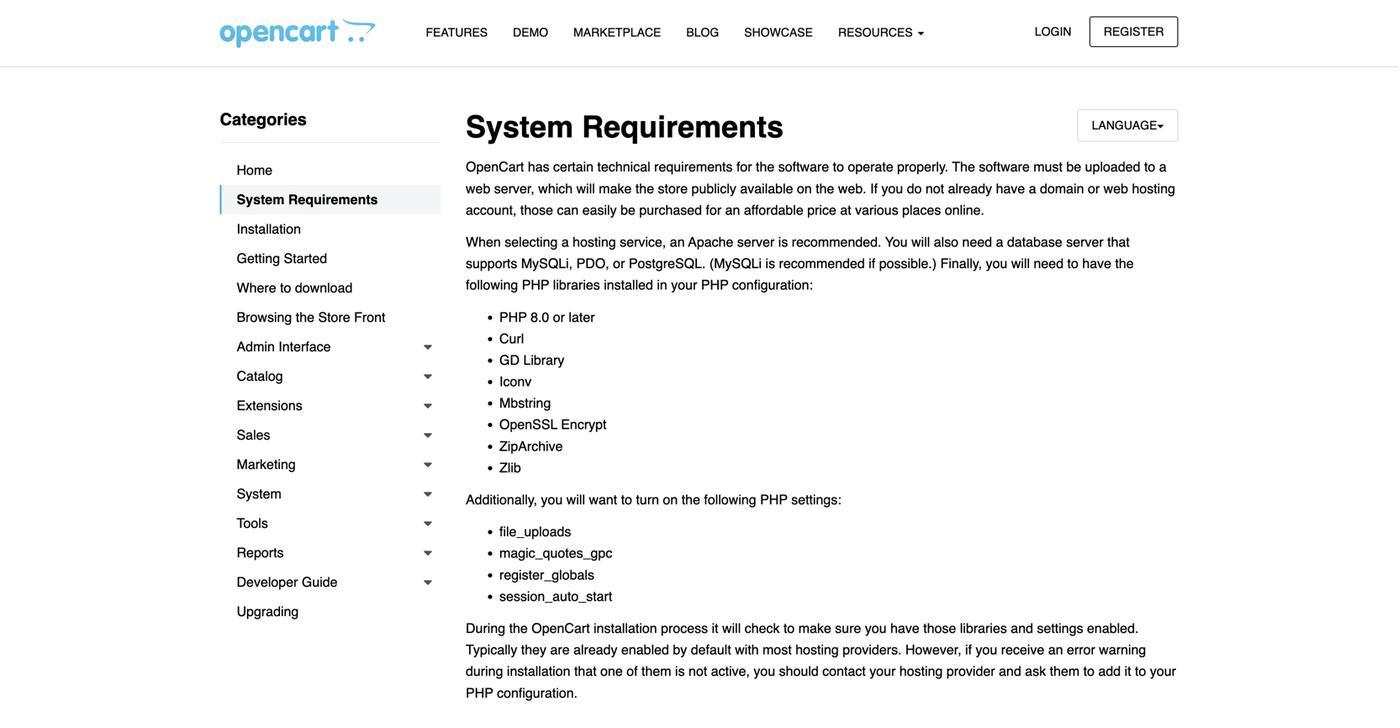 Task type: vqa. For each thing, say whether or not it's contained in the screenshot.
Displays banner that can be navigated through as a slideshow.
no



Task type: locate. For each thing, give the bounding box(es) containing it.
1 horizontal spatial libraries
[[960, 621, 1007, 636]]

1 vertical spatial those
[[924, 621, 957, 636]]

to down the warning
[[1135, 664, 1147, 679]]

will left want
[[567, 492, 585, 508]]

1 horizontal spatial software
[[979, 159, 1030, 175]]

web.
[[838, 181, 867, 196]]

be right the easily
[[621, 202, 636, 218]]

those up however, at the right of page
[[924, 621, 957, 636]]

default
[[691, 642, 732, 658]]

0 vertical spatial not
[[926, 181, 945, 196]]

reports
[[237, 545, 284, 561]]

resources link
[[826, 18, 937, 47]]

it up default
[[712, 621, 719, 636]]

2 vertical spatial an
[[1049, 642, 1064, 658]]

library
[[524, 352, 565, 368]]

1 horizontal spatial or
[[613, 256, 625, 271]]

2 vertical spatial system
[[237, 486, 282, 502]]

2 horizontal spatial an
[[1049, 642, 1064, 658]]

1 vertical spatial opencart
[[532, 621, 590, 636]]

0 vertical spatial an
[[726, 202, 740, 218]]

have up however, at the right of page
[[891, 621, 920, 636]]

1 vertical spatial have
[[1083, 256, 1112, 271]]

(mysqli
[[710, 256, 762, 271]]

you right if
[[882, 181, 904, 196]]

mysqli,
[[521, 256, 573, 271]]

session_auto_start
[[500, 589, 613, 604]]

0 horizontal spatial that
[[574, 664, 597, 679]]

that left 'one'
[[574, 664, 597, 679]]

make left sure
[[799, 621, 832, 636]]

will down database
[[1012, 256, 1030, 271]]

to down domain
[[1068, 256, 1079, 271]]

recommended
[[779, 256, 865, 271]]

have inside opencart has certain technical requirements for the software to operate properly. the software must be uploaded to a web server, which will make the store publicly available on the web. if you do not already have a domain or web hosting account, those can easily be purchased for an affordable price at various places online.
[[996, 181, 1025, 196]]

the
[[756, 159, 775, 175], [636, 181, 654, 196], [816, 181, 835, 196], [1116, 256, 1134, 271], [296, 310, 315, 325], [682, 492, 701, 508], [509, 621, 528, 636]]

0 vertical spatial is
[[779, 234, 788, 250]]

extensions link
[[220, 391, 441, 421]]

and down receive
[[999, 664, 1022, 679]]

features
[[426, 26, 488, 39]]

already up 'one'
[[574, 642, 618, 658]]

software right the
[[979, 159, 1030, 175]]

1 them from the left
[[642, 664, 672, 679]]

system requirements
[[466, 110, 784, 145], [237, 192, 378, 207]]

if up provider
[[966, 642, 972, 658]]

upgrading
[[237, 604, 299, 619]]

0 vertical spatial or
[[1088, 181, 1100, 196]]

for down publicly
[[706, 202, 722, 218]]

1 horizontal spatial system requirements
[[466, 110, 784, 145]]

0 horizontal spatial an
[[670, 234, 685, 250]]

recommended.
[[792, 234, 882, 250]]

1 vertical spatial installation
[[507, 664, 571, 679]]

to up most
[[784, 621, 795, 636]]

however,
[[906, 642, 962, 658]]

1 vertical spatial on
[[663, 492, 678, 508]]

sales
[[237, 427, 270, 443]]

them down the enabled
[[642, 664, 672, 679]]

will up with
[[722, 621, 741, 636]]

0 horizontal spatial on
[[663, 492, 678, 508]]

0 horizontal spatial them
[[642, 664, 672, 679]]

register
[[1104, 25, 1164, 38]]

not down default
[[689, 664, 708, 679]]

requirements down the "home" link
[[288, 192, 378, 207]]

php up curl at left
[[500, 309, 527, 325]]

1 vertical spatial libraries
[[960, 621, 1007, 636]]

1 horizontal spatial need
[[1034, 256, 1064, 271]]

1 horizontal spatial requirements
[[582, 110, 784, 145]]

system requirements down the "home" link
[[237, 192, 378, 207]]

settings:
[[792, 492, 842, 508]]

an inside when selecting a hosting service, an apache server is recommended. you will also need a database server that supports mysqli, pdo, or postgresql. (mysqli is recommended if possible.) finally, you will need to have the following php libraries installed in your php configuration:
[[670, 234, 685, 250]]

web down uploaded
[[1104, 181, 1129, 196]]

demo link
[[501, 18, 561, 47]]

make inside "during the opencart installation process it will check to make sure you have those libraries and settings enabled. typically they are already enabled by default with most hosting providers. however, if you receive an error warning during installation that one of them is not active, you should contact your hosting provider and ask them to add it to your php configuration."
[[799, 621, 832, 636]]

php
[[522, 277, 550, 293], [701, 277, 729, 293], [500, 309, 527, 325], [760, 492, 788, 508], [466, 685, 493, 701]]

to left add
[[1084, 664, 1095, 679]]

and
[[1011, 621, 1034, 636], [999, 664, 1022, 679]]

hosting down uploaded
[[1132, 181, 1176, 196]]

you up file_uploads
[[541, 492, 563, 508]]

front
[[354, 310, 386, 325]]

0 horizontal spatial opencart
[[466, 159, 524, 175]]

ziparchive
[[500, 438, 563, 454]]

0 horizontal spatial is
[[675, 664, 685, 679]]

installation up the enabled
[[594, 621, 657, 636]]

to inside when selecting a hosting service, an apache server is recommended. you will also need a database server that supports mysqli, pdo, or postgresql. (mysqli is recommended if possible.) finally, you will need to have the following php libraries installed in your php configuration:
[[1068, 256, 1079, 271]]

easily
[[583, 202, 617, 218]]

you right finally,
[[986, 256, 1008, 271]]

or inside php 8.0 or later curl gd library iconv mbstring openssl encrypt ziparchive zlib
[[553, 309, 565, 325]]

0 vertical spatial if
[[869, 256, 876, 271]]

1 vertical spatial if
[[966, 642, 972, 658]]

and up receive
[[1011, 621, 1034, 636]]

0 horizontal spatial have
[[891, 621, 920, 636]]

1 horizontal spatial them
[[1050, 664, 1080, 679]]

already inside opencart has certain technical requirements for the software to operate properly. the software must be uploaded to a web server, which will make the store publicly available on the web. if you do not already have a domain or web hosting account, those can easily be purchased for an affordable price at various places online.
[[948, 181, 993, 196]]

0 horizontal spatial libraries
[[553, 277, 600, 293]]

0 vertical spatial it
[[712, 621, 719, 636]]

hosting inside when selecting a hosting service, an apache server is recommended. you will also need a database server that supports mysqli, pdo, or postgresql. (mysqli is recommended if possible.) finally, you will need to have the following php libraries installed in your php configuration:
[[573, 234, 616, 250]]

0 vertical spatial for
[[737, 159, 752, 175]]

gd
[[500, 352, 520, 368]]

will down "certain"
[[577, 181, 595, 196]]

1 horizontal spatial server
[[1067, 234, 1104, 250]]

a right uploaded
[[1160, 159, 1167, 175]]

make
[[599, 181, 632, 196], [799, 621, 832, 636]]

an up the postgresql. at top
[[670, 234, 685, 250]]

installation
[[237, 221, 301, 237]]

be up domain
[[1067, 159, 1082, 175]]

provider
[[947, 664, 996, 679]]

1 horizontal spatial installation
[[594, 621, 657, 636]]

0 horizontal spatial system requirements
[[237, 192, 378, 207]]

1 horizontal spatial it
[[1125, 664, 1132, 679]]

is up 'configuration:'
[[766, 256, 776, 271]]

1 vertical spatial for
[[706, 202, 722, 218]]

not right do
[[926, 181, 945, 196]]

0 horizontal spatial requirements
[[288, 192, 378, 207]]

settings
[[1037, 621, 1084, 636]]

1 horizontal spatial be
[[1067, 159, 1082, 175]]

a left database
[[996, 234, 1004, 250]]

it right add
[[1125, 664, 1132, 679]]

1 horizontal spatial is
[[766, 256, 776, 271]]

0 vertical spatial that
[[1108, 234, 1130, 250]]

1 web from the left
[[466, 181, 491, 196]]

web up the "account,"
[[466, 181, 491, 196]]

0 horizontal spatial if
[[869, 256, 876, 271]]

if inside "during the opencart installation process it will check to make sure you have those libraries and settings enabled. typically they are already enabled by default with most hosting providers. however, if you receive an error warning during installation that one of them is not active, you should contact your hosting provider and ask them to add it to your php configuration."
[[966, 642, 972, 658]]

system down home
[[237, 192, 285, 207]]

1 horizontal spatial if
[[966, 642, 972, 658]]

1 vertical spatial is
[[766, 256, 776, 271]]

you
[[882, 181, 904, 196], [986, 256, 1008, 271], [541, 492, 563, 508], [865, 621, 887, 636], [976, 642, 998, 658], [754, 664, 776, 679]]

not
[[926, 181, 945, 196], [689, 664, 708, 679]]

0 vertical spatial on
[[797, 181, 812, 196]]

will
[[577, 181, 595, 196], [912, 234, 930, 250], [1012, 256, 1030, 271], [567, 492, 585, 508], [722, 621, 741, 636]]

2 vertical spatial or
[[553, 309, 565, 325]]

to left turn
[[621, 492, 632, 508]]

zlib
[[500, 460, 521, 476]]

software up available
[[779, 159, 829, 175]]

0 vertical spatial need
[[963, 234, 993, 250]]

php left the settings:
[[760, 492, 788, 508]]

1 horizontal spatial on
[[797, 181, 812, 196]]

0 vertical spatial make
[[599, 181, 632, 196]]

an down settings
[[1049, 642, 1064, 658]]

the inside when selecting a hosting service, an apache server is recommended. you will also need a database server that supports mysqli, pdo, or postgresql. (mysqli is recommended if possible.) finally, you will need to have the following php libraries installed in your php configuration:
[[1116, 256, 1134, 271]]

php down during on the left of page
[[466, 685, 493, 701]]

need down database
[[1034, 256, 1064, 271]]

libraries up receive
[[960, 621, 1007, 636]]

on up price
[[797, 181, 812, 196]]

already up online.
[[948, 181, 993, 196]]

active,
[[711, 664, 750, 679]]

browsing the store front link
[[220, 303, 441, 332]]

those inside "during the opencart installation process it will check to make sure you have those libraries and settings enabled. typically they are already enabled by default with most hosting providers. however, if you receive an error warning during installation that one of them is not active, you should contact your hosting provider and ask them to add it to your php configuration."
[[924, 621, 957, 636]]

0 vertical spatial those
[[521, 202, 553, 218]]

technical
[[598, 159, 651, 175]]

server up the '(mysqli'
[[737, 234, 775, 250]]

on inside opencart has certain technical requirements for the software to operate properly. the software must be uploaded to a web server, which will make the store publicly available on the web. if you do not already have a domain or web hosting account, those can easily be purchased for an affordable price at various places online.
[[797, 181, 812, 196]]

0 horizontal spatial software
[[779, 159, 829, 175]]

have left domain
[[996, 181, 1025, 196]]

0 horizontal spatial make
[[599, 181, 632, 196]]

2 horizontal spatial or
[[1088, 181, 1100, 196]]

configuration.
[[497, 685, 578, 701]]

1 software from the left
[[779, 159, 829, 175]]

1 vertical spatial already
[[574, 642, 618, 658]]

need up finally,
[[963, 234, 993, 250]]

on right turn
[[663, 492, 678, 508]]

or down uploaded
[[1088, 181, 1100, 196]]

be
[[1067, 159, 1082, 175], [621, 202, 636, 218]]

browsing the store front
[[237, 310, 386, 325]]

0 horizontal spatial or
[[553, 309, 565, 325]]

catalog link
[[220, 362, 441, 391]]

database
[[1008, 234, 1063, 250]]

getting started link
[[220, 244, 441, 273]]

where to download link
[[220, 273, 441, 303]]

categories
[[220, 110, 307, 129]]

apache
[[688, 234, 734, 250]]

if
[[869, 256, 876, 271], [966, 642, 972, 658]]

0 vertical spatial installation
[[594, 621, 657, 636]]

during
[[466, 664, 503, 679]]

for up available
[[737, 159, 752, 175]]

0 horizontal spatial server
[[737, 234, 775, 250]]

1 horizontal spatial following
[[704, 492, 757, 508]]

1 horizontal spatial already
[[948, 181, 993, 196]]

register_globals
[[500, 567, 595, 583]]

1 horizontal spatial an
[[726, 202, 740, 218]]

hosting up pdo,
[[573, 234, 616, 250]]

php inside "during the opencart installation process it will check to make sure you have those libraries and settings enabled. typically they are already enabled by default with most hosting providers. however, if you receive an error warning during installation that one of them is not active, you should contact your hosting provider and ask them to add it to your php configuration."
[[466, 685, 493, 701]]

0 horizontal spatial web
[[466, 181, 491, 196]]

error
[[1067, 642, 1096, 658]]

need
[[963, 234, 993, 250], [1034, 256, 1064, 271]]

server right database
[[1067, 234, 1104, 250]]

0 horizontal spatial not
[[689, 664, 708, 679]]

will right you
[[912, 234, 930, 250]]

have down domain
[[1083, 256, 1112, 271]]

opencart has certain technical requirements for the software to operate properly. the software must be uploaded to a web server, which will make the store publicly available on the web. if you do not already have a domain or web hosting account, those can easily be purchased for an affordable price at various places online.
[[466, 159, 1176, 218]]

the inside browsing the store front link
[[296, 310, 315, 325]]

0 vertical spatial have
[[996, 181, 1025, 196]]

following down the supports at the left
[[466, 277, 518, 293]]

0 vertical spatial be
[[1067, 159, 1082, 175]]

your right in
[[671, 277, 698, 293]]

which
[[538, 181, 573, 196]]

system requirements up technical
[[466, 110, 784, 145]]

you down most
[[754, 664, 776, 679]]

or up installed
[[613, 256, 625, 271]]

to right where
[[280, 280, 291, 296]]

not inside opencart has certain technical requirements for the software to operate properly. the software must be uploaded to a web server, which will make the store publicly available on the web. if you do not already have a domain or web hosting account, those can easily be purchased for an affordable price at various places online.
[[926, 181, 945, 196]]

0 vertical spatial following
[[466, 277, 518, 293]]

1 horizontal spatial make
[[799, 621, 832, 636]]

register link
[[1090, 16, 1179, 47]]

0 vertical spatial already
[[948, 181, 993, 196]]

is down affordable
[[779, 234, 788, 250]]

requirements up the requirements
[[582, 110, 784, 145]]

1 vertical spatial not
[[689, 664, 708, 679]]

system up has
[[466, 110, 574, 145]]

showcase link
[[732, 18, 826, 47]]

marketplace link
[[561, 18, 674, 47]]

them down error
[[1050, 664, 1080, 679]]

those down which in the top left of the page
[[521, 202, 553, 218]]

your right add
[[1150, 664, 1177, 679]]

installation up configuration.
[[507, 664, 571, 679]]

1 horizontal spatial opencart
[[532, 621, 590, 636]]

2 server from the left
[[1067, 234, 1104, 250]]

0 horizontal spatial following
[[466, 277, 518, 293]]

a down must
[[1029, 181, 1037, 196]]

web
[[466, 181, 491, 196], [1104, 181, 1129, 196]]

1 vertical spatial make
[[799, 621, 832, 636]]

iconv
[[500, 374, 532, 389]]

that down uploaded
[[1108, 234, 1130, 250]]

opencart - open source shopping cart solution image
[[220, 18, 376, 48]]

1 vertical spatial it
[[1125, 664, 1132, 679]]

to right uploaded
[[1145, 159, 1156, 175]]

opencart inside "during the opencart installation process it will check to make sure you have those libraries and settings enabled. typically they are already enabled by default with most hosting providers. however, if you receive an error warning during installation that one of them is not active, you should contact your hosting provider and ask them to add it to your php configuration."
[[532, 621, 590, 636]]

0 horizontal spatial your
[[671, 277, 698, 293]]

or right 8.0
[[553, 309, 565, 325]]

0 horizontal spatial those
[[521, 202, 553, 218]]

publicly
[[692, 181, 737, 196]]

1 horizontal spatial your
[[870, 664, 896, 679]]

2 vertical spatial have
[[891, 621, 920, 636]]

system up tools
[[237, 486, 282, 502]]

1 horizontal spatial not
[[926, 181, 945, 196]]

your down providers.
[[870, 664, 896, 679]]

2 vertical spatial is
[[675, 664, 685, 679]]

1 vertical spatial an
[[670, 234, 685, 250]]

additionally,
[[466, 492, 538, 508]]

is down by
[[675, 664, 685, 679]]

marketing link
[[220, 450, 441, 479]]

following right turn
[[704, 492, 757, 508]]

of
[[627, 664, 638, 679]]

encrypt
[[561, 417, 607, 432]]

opencart up are
[[532, 621, 590, 636]]

system
[[466, 110, 574, 145], [237, 192, 285, 207], [237, 486, 282, 502]]

0 vertical spatial system requirements
[[466, 110, 784, 145]]

0 vertical spatial libraries
[[553, 277, 600, 293]]

an down publicly
[[726, 202, 740, 218]]

opencart up server,
[[466, 159, 524, 175]]

if left "possible.)" on the right top
[[869, 256, 876, 271]]

2 horizontal spatial have
[[1083, 256, 1112, 271]]

1 vertical spatial requirements
[[288, 192, 378, 207]]

1 horizontal spatial that
[[1108, 234, 1130, 250]]

account,
[[466, 202, 517, 218]]

1 vertical spatial and
[[999, 664, 1022, 679]]

make down technical
[[599, 181, 632, 196]]

0 vertical spatial opencart
[[466, 159, 524, 175]]

hosting
[[1132, 181, 1176, 196], [573, 234, 616, 250], [796, 642, 839, 658], [900, 664, 943, 679]]

libraries down pdo,
[[553, 277, 600, 293]]

server
[[737, 234, 775, 250], [1067, 234, 1104, 250]]

1 vertical spatial that
[[574, 664, 597, 679]]

1 horizontal spatial those
[[924, 621, 957, 636]]

hosting down however, at the right of page
[[900, 664, 943, 679]]



Task type: describe. For each thing, give the bounding box(es) containing it.
selecting
[[505, 234, 558, 250]]

or inside when selecting a hosting service, an apache server is recommended. you will also need a database server that supports mysqli, pdo, or postgresql. (mysqli is recommended if possible.) finally, you will need to have the following php libraries installed in your php configuration:
[[613, 256, 625, 271]]

enabled.
[[1088, 621, 1139, 636]]

a up mysqli,
[[562, 234, 569, 250]]

the inside "during the opencart installation process it will check to make sure you have those libraries and settings enabled. typically they are already enabled by default with most hosting providers. however, if you receive an error warning during installation that one of them is not active, you should contact your hosting provider and ask them to add it to your php configuration."
[[509, 621, 528, 636]]

have inside "during the opencart installation process it will check to make sure you have those libraries and settings enabled. typically they are already enabled by default with most hosting providers. however, if you receive an error warning during installation that one of them is not active, you should contact your hosting provider and ask them to add it to your php configuration."
[[891, 621, 920, 636]]

the
[[953, 159, 976, 175]]

php inside php 8.0 or later curl gd library iconv mbstring openssl encrypt ziparchive zlib
[[500, 309, 527, 325]]

or inside opencart has certain technical requirements for the software to operate properly. the software must be uploaded to a web server, which will make the store publicly available on the web. if you do not already have a domain or web hosting account, those can easily be purchased for an affordable price at various places online.
[[1088, 181, 1100, 196]]

later
[[569, 309, 595, 325]]

purchased
[[639, 202, 702, 218]]

additionally, you will want to turn on the following php settings:
[[466, 492, 842, 508]]

server,
[[494, 181, 535, 196]]

that inside when selecting a hosting service, an apache server is recommended. you will also need a database server that supports mysqli, pdo, or postgresql. (mysqli is recommended if possible.) finally, you will need to have the following php libraries installed in your php configuration:
[[1108, 234, 1130, 250]]

store
[[318, 310, 350, 325]]

2 them from the left
[[1050, 664, 1080, 679]]

2 horizontal spatial is
[[779, 234, 788, 250]]

when
[[466, 234, 501, 250]]

login
[[1035, 25, 1072, 38]]

with
[[735, 642, 759, 658]]

php down mysqli,
[[522, 277, 550, 293]]

process
[[661, 621, 708, 636]]

hosting inside opencart has certain technical requirements for the software to operate properly. the software must be uploaded to a web server, which will make the store publicly available on the web. if you do not already have a domain or web hosting account, those can easily be purchased for an affordable price at various places online.
[[1132, 181, 1176, 196]]

is inside "during the opencart installation process it will check to make sure you have those libraries and settings enabled. typically they are already enabled by default with most hosting providers. however, if you receive an error warning during installation that one of them is not active, you should contact your hosting provider and ask them to add it to your php configuration."
[[675, 664, 685, 679]]

libraries inside "during the opencart installation process it will check to make sure you have those libraries and settings enabled. typically they are already enabled by default with most hosting providers. however, if you receive an error warning during installation that one of them is not active, you should contact your hosting provider and ask them to add it to your php configuration."
[[960, 621, 1007, 636]]

warning
[[1099, 642, 1147, 658]]

available
[[740, 181, 794, 196]]

openssl
[[500, 417, 558, 432]]

already inside "during the opencart installation process it will check to make sure you have those libraries and settings enabled. typically they are already enabled by default with most hosting providers. however, if you receive an error warning during installation that one of them is not active, you should contact your hosting provider and ask them to add it to your php configuration."
[[574, 642, 618, 658]]

make inside opencart has certain technical requirements for the software to operate properly. the software must be uploaded to a web server, which will make the store publicly available on the web. if you do not already have a domain or web hosting account, those can easily be purchased for an affordable price at various places online.
[[599, 181, 632, 196]]

by
[[673, 642, 687, 658]]

2 software from the left
[[979, 159, 1030, 175]]

1 vertical spatial system requirements
[[237, 192, 378, 207]]

check
[[745, 621, 780, 636]]

places
[[903, 202, 941, 218]]

tools link
[[220, 509, 441, 538]]

finally,
[[941, 256, 982, 271]]

enabled
[[622, 642, 669, 658]]

where to download
[[237, 280, 353, 296]]

an inside "during the opencart installation process it will check to make sure you have those libraries and settings enabled. typically they are already enabled by default with most hosting providers. however, if you receive an error warning during installation that one of them is not active, you should contact your hosting provider and ask them to add it to your php configuration."
[[1049, 642, 1064, 658]]

should
[[779, 664, 819, 679]]

demo
[[513, 26, 548, 39]]

pdo,
[[577, 256, 610, 271]]

marketplace
[[574, 26, 661, 39]]

operate
[[848, 159, 894, 175]]

admin interface
[[237, 339, 331, 355]]

must
[[1034, 159, 1063, 175]]

your inside when selecting a hosting service, an apache server is recommended. you will also need a database server that supports mysqli, pdo, or postgresql. (mysqli is recommended if possible.) finally, you will need to have the following php libraries installed in your php configuration:
[[671, 277, 698, 293]]

add
[[1099, 664, 1121, 679]]

requirements inside system requirements link
[[288, 192, 378, 207]]

libraries inside when selecting a hosting service, an apache server is recommended. you will also need a database server that supports mysqli, pdo, or postgresql. (mysqli is recommended if possible.) finally, you will need to have the following php libraries installed in your php configuration:
[[553, 277, 600, 293]]

to inside "link"
[[280, 280, 291, 296]]

if inside when selecting a hosting service, an apache server is recommended. you will also need a database server that supports mysqli, pdo, or postgresql. (mysqli is recommended if possible.) finally, you will need to have the following php libraries installed in your php configuration:
[[869, 256, 876, 271]]

have inside when selecting a hosting service, an apache server is recommended. you will also need a database server that supports mysqli, pdo, or postgresql. (mysqli is recommended if possible.) finally, you will need to have the following php libraries installed in your php configuration:
[[1083, 256, 1112, 271]]

receive
[[1002, 642, 1045, 658]]

do
[[907, 181, 922, 196]]

opencart inside opencart has certain technical requirements for the software to operate properly. the software must be uploaded to a web server, which will make the store publicly available on the web. if you do not already have a domain or web hosting account, those can easily be purchased for an affordable price at various places online.
[[466, 159, 524, 175]]

you inside when selecting a hosting service, an apache server is recommended. you will also need a database server that supports mysqli, pdo, or postgresql. (mysqli is recommended if possible.) finally, you will need to have the following php libraries installed in your php configuration:
[[986, 256, 1008, 271]]

most
[[763, 642, 792, 658]]

that inside "during the opencart installation process it will check to make sure you have those libraries and settings enabled. typically they are already enabled by default with most hosting providers. however, if you receive an error warning during installation that one of them is not active, you should contact your hosting provider and ask them to add it to your php configuration."
[[574, 664, 597, 679]]

0 horizontal spatial for
[[706, 202, 722, 218]]

started
[[284, 251, 327, 266]]

where
[[237, 280, 276, 296]]

those inside opencart has certain technical requirements for the software to operate properly. the software must be uploaded to a web server, which will make the store publicly available on the web. if you do not already have a domain or web hosting account, those can easily be purchased for an affordable price at various places online.
[[521, 202, 553, 218]]

file_uploads
[[500, 524, 571, 540]]

1 vertical spatial system
[[237, 192, 285, 207]]

1 horizontal spatial for
[[737, 159, 752, 175]]

marketing
[[237, 457, 296, 472]]

magic_quotes_gpc
[[500, 546, 613, 561]]

installation link
[[220, 214, 441, 244]]

reports link
[[220, 538, 441, 568]]

following inside when selecting a hosting service, an apache server is recommended. you will also need a database server that supports mysqli, pdo, or postgresql. (mysqli is recommended if possible.) finally, you will need to have the following php libraries installed in your php configuration:
[[466, 277, 518, 293]]

hosting up should
[[796, 642, 839, 658]]

home
[[237, 162, 273, 178]]

1 vertical spatial need
[[1034, 256, 1064, 271]]

file_uploads magic_quotes_gpc register_globals session_auto_start
[[500, 524, 613, 604]]

mbstring
[[500, 395, 551, 411]]

developer guide
[[237, 574, 338, 590]]

during the opencart installation process it will check to make sure you have those libraries and settings enabled. typically they are already enabled by default with most hosting providers. however, if you receive an error warning during installation that one of them is not active, you should contact your hosting provider and ask them to add it to your php configuration.
[[466, 621, 1177, 701]]

sales link
[[220, 421, 441, 450]]

language
[[1092, 119, 1158, 132]]

developer
[[237, 574, 298, 590]]

postgresql.
[[629, 256, 706, 271]]

to up web.
[[833, 159, 844, 175]]

0 horizontal spatial need
[[963, 234, 993, 250]]

not inside "during the opencart installation process it will check to make sure you have those libraries and settings enabled. typically they are already enabled by default with most hosting providers. however, if you receive an error warning during installation that one of them is not active, you should contact your hosting provider and ask them to add it to your php configuration."
[[689, 664, 708, 679]]

will inside "during the opencart installation process it will check to make sure you have those libraries and settings enabled. typically they are already enabled by default with most hosting providers. however, if you receive an error warning during installation that one of them is not active, you should contact your hosting provider and ask them to add it to your php configuration."
[[722, 621, 741, 636]]

php down the '(mysqli'
[[701, 277, 729, 293]]

curl
[[500, 331, 524, 346]]

in
[[657, 277, 668, 293]]

0 vertical spatial requirements
[[582, 110, 784, 145]]

store
[[658, 181, 688, 196]]

one
[[601, 664, 623, 679]]

1 server from the left
[[737, 234, 775, 250]]

tools
[[237, 516, 268, 531]]

you inside opencart has certain technical requirements for the software to operate properly. the software must be uploaded to a web server, which will make the store publicly available on the web. if you do not already have a domain or web hosting account, those can easily be purchased for an affordable price at various places online.
[[882, 181, 904, 196]]

has
[[528, 159, 550, 175]]

you up providers.
[[865, 621, 887, 636]]

getting
[[237, 251, 280, 266]]

0 vertical spatial system
[[466, 110, 574, 145]]

when selecting a hosting service, an apache server is recommended. you will also need a database server that supports mysqli, pdo, or postgresql. (mysqli is recommended if possible.) finally, you will need to have the following php libraries installed in your php configuration:
[[466, 234, 1134, 293]]

upgrading link
[[220, 597, 441, 627]]

installed
[[604, 277, 653, 293]]

an inside opencart has certain technical requirements for the software to operate properly. the software must be uploaded to a web server, which will make the store publicly available on the web. if you do not already have a domain or web hosting account, those can easily be purchased for an affordable price at various places online.
[[726, 202, 740, 218]]

possible.)
[[880, 256, 937, 271]]

also
[[934, 234, 959, 250]]

resources
[[839, 26, 916, 39]]

various
[[855, 202, 899, 218]]

developer guide link
[[220, 568, 441, 597]]

they
[[521, 642, 547, 658]]

you up provider
[[976, 642, 998, 658]]

0 vertical spatial and
[[1011, 621, 1034, 636]]

contact
[[823, 664, 866, 679]]

will inside opencart has certain technical requirements for the software to operate properly. the software must be uploaded to a web server, which will make the store publicly available on the web. if you do not already have a domain or web hosting account, those can easily be purchased for an affordable price at various places online.
[[577, 181, 595, 196]]

2 web from the left
[[1104, 181, 1129, 196]]

catalog
[[237, 368, 283, 384]]

properly.
[[898, 159, 949, 175]]

showcase
[[745, 26, 813, 39]]

service,
[[620, 234, 666, 250]]

0 horizontal spatial installation
[[507, 664, 571, 679]]

home link
[[220, 156, 441, 185]]

at
[[840, 202, 852, 218]]

blog
[[687, 26, 719, 39]]

interface
[[279, 339, 331, 355]]

php 8.0 or later curl gd library iconv mbstring openssl encrypt ziparchive zlib
[[500, 309, 607, 476]]

2 horizontal spatial your
[[1150, 664, 1177, 679]]

0 horizontal spatial it
[[712, 621, 719, 636]]

system requirements link
[[220, 185, 441, 214]]

online.
[[945, 202, 985, 218]]

are
[[550, 642, 570, 658]]

1 vertical spatial be
[[621, 202, 636, 218]]



